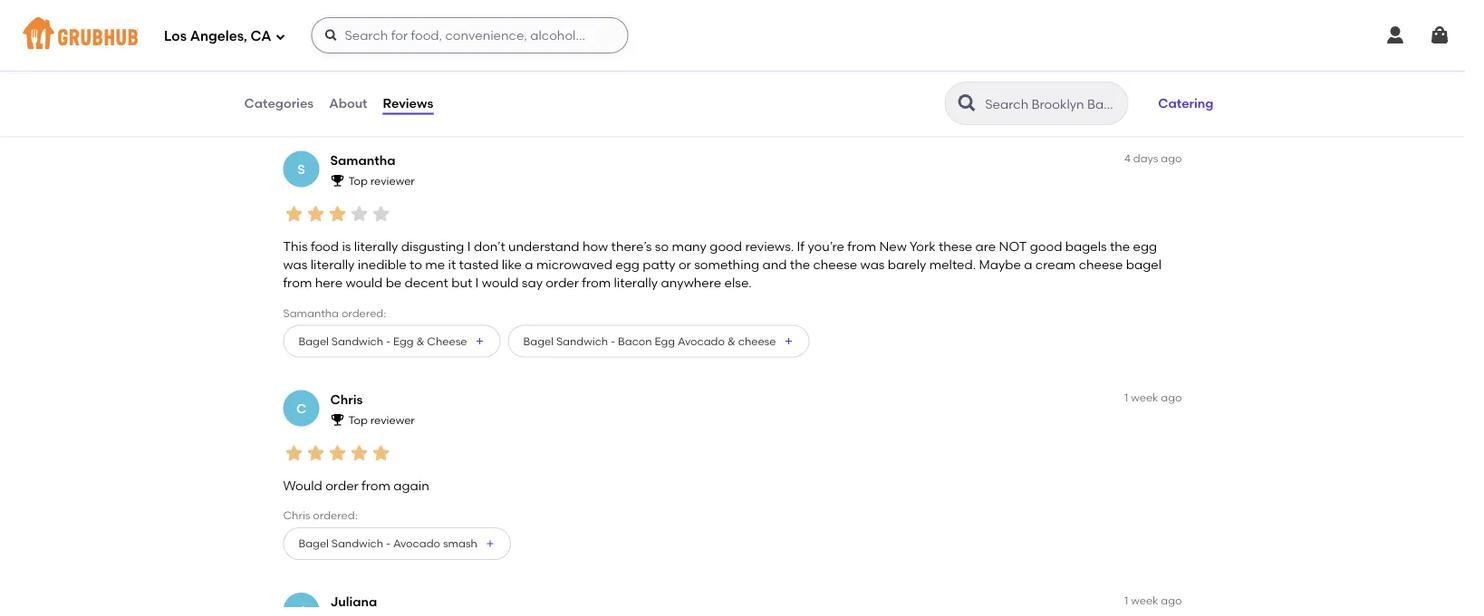 Task type: describe. For each thing, give the bounding box(es) containing it.
be
[[386, 275, 402, 291]]

0 horizontal spatial i
[[283, 36, 287, 51]]

order inside this food is literally disgusting i don't understand how there's so many good reviews. if you're from new york these are not good bagels the egg was literally inedible to me it tasted like a microwaved egg patty or something and the cheese was barely melted. maybe a cream cheese bagel from here would be decent but i would say order from literally anywhere else.
[[546, 275, 579, 291]]

bagel sandwich - avocado smash
[[299, 537, 478, 550]]

bagel & spread
[[299, 95, 381, 108]]

plus icon image for bagel sandwich - avocado smash
[[485, 539, 496, 549]]

1 horizontal spatial avocado
[[678, 335, 725, 348]]

chris for chris
[[330, 392, 363, 407]]

Search Brooklyn Bagel Bakery search field
[[984, 95, 1123, 112]]

so
[[655, 238, 669, 254]]

0 horizontal spatial svg image
[[275, 31, 286, 42]]

plus icon image for bagel & spread
[[388, 97, 399, 107]]

ever
[[749, 36, 775, 51]]

2 horizontal spatial &
[[728, 335, 736, 348]]

don't inside this food is literally disgusting i don't understand how there's so many good reviews. if you're from new york these are not good bagels the egg was literally inedible to me it tasted like a microwaved egg patty or something and the cheese was barely melted. maybe a cream cheese bagel from here would be decent but i would say order from literally anywhere else.
[[474, 238, 506, 254]]

you're
[[808, 238, 845, 254]]

quite
[[545, 36, 577, 51]]

here
[[315, 275, 343, 291]]

disgusting.
[[813, 36, 880, 51]]

worst
[[650, 36, 683, 51]]

1 1 from the top
[[1125, 391, 1129, 404]]

and
[[763, 257, 787, 272]]

ago for this food is literally disgusting i don't understand how there's so many good reviews. if you're from new york these are not good bagels the egg was literally inedible to me it tasted like a microwaved egg patty or something and the cheese was barely melted. maybe a cream cheese bagel from here would be decent but i would say order from literally anywhere else.
[[1162, 152, 1183, 165]]

this
[[493, 36, 515, 51]]

me
[[426, 257, 445, 272]]

0 horizontal spatial avocado
[[393, 537, 441, 550]]

1 horizontal spatial svg image
[[324, 28, 339, 43]]

julia ordered:
[[283, 67, 356, 80]]

good for (the
[[1075, 36, 1107, 51]]

1 week from the top
[[1132, 391, 1159, 404]]

1 horizontal spatial the
[[790, 257, 811, 272]]

trophy icon image for chris
[[330, 412, 345, 427]]

catering button
[[1151, 83, 1223, 123]]

food
[[311, 238, 339, 254]]

bagel & spread button
[[283, 86, 414, 118]]

2 a from the left
[[1025, 257, 1033, 272]]

(the
[[883, 36, 911, 51]]

inedible
[[358, 257, 407, 272]]

is
[[342, 238, 351, 254]]

not
[[1000, 238, 1027, 254]]

else.
[[725, 275, 752, 291]]

surprisingly
[[1003, 36, 1072, 51]]

& inside button
[[417, 335, 425, 348]]

0 horizontal spatial egg
[[616, 257, 640, 272]]

was right latte
[[975, 36, 999, 51]]

1 1 week ago from the top
[[1125, 391, 1183, 404]]

good for new
[[1030, 238, 1063, 254]]

Search for food, convenience, alcohol... search field
[[311, 17, 629, 53]]

many
[[672, 238, 707, 254]]

this food is literally disgusting i don't understand how there's so many good reviews. if you're from new york these are not good bagels the egg was literally inedible to me it tasted like a microwaved egg patty or something and the cheese was barely melted. maybe a cream cheese bagel from here would be decent but i would say order from literally anywhere else.
[[283, 238, 1162, 291]]

these
[[939, 238, 973, 254]]

samantha for samantha ordered:
[[283, 306, 339, 319]]

julia
[[283, 67, 309, 80]]

0 vertical spatial bagel
[[686, 36, 722, 51]]

reviews button
[[382, 71, 435, 136]]

3 ago from the top
[[1162, 594, 1183, 607]]

or
[[679, 257, 692, 272]]

new
[[880, 238, 907, 254]]

0 horizontal spatial good
[[710, 238, 743, 254]]

again
[[394, 478, 429, 493]]

trophy icon image for samantha
[[330, 173, 345, 188]]

if
[[797, 238, 805, 254]]

angeles,
[[190, 28, 247, 45]]

melted.
[[930, 257, 977, 272]]

reviews
[[383, 96, 434, 111]]

reviewer for chris
[[371, 414, 415, 427]]

sandwich for bacon
[[557, 335, 608, 348]]

1 horizontal spatial egg
[[1134, 238, 1158, 254]]

c
[[296, 401, 307, 416]]

though.)
[[1110, 36, 1162, 51]]

1 horizontal spatial i
[[468, 238, 471, 254]]

1 would from the left
[[346, 275, 383, 291]]

would
[[283, 478, 323, 493]]

2 1 from the top
[[1125, 594, 1129, 607]]

bacon
[[618, 335, 652, 348]]

spread
[[342, 95, 381, 108]]

catering
[[1159, 96, 1214, 111]]

bagel inside this food is literally disgusting i don't understand how there's so many good reviews. if you're from new york these are not good bagels the egg was literally inedible to me it tasted like a microwaved egg patty or something and the cheese was barely melted. maybe a cream cheese bagel from here would be decent but i would say order from literally anywhere else.
[[1127, 257, 1162, 272]]

patty
[[643, 257, 676, 272]]

ordered: for food
[[342, 306, 386, 319]]

chris ordered:
[[283, 509, 358, 522]]

4 days ago
[[1125, 152, 1183, 165]]

bagel sandwich - bacon egg avocado & cheese
[[524, 335, 776, 348]]

bagel for bagel sandwich - avocado smash
[[299, 537, 329, 550]]

cream
[[1036, 257, 1076, 272]]

there's
[[612, 238, 652, 254]]

0 vertical spatial don't
[[290, 36, 321, 51]]

s
[[298, 161, 305, 177]]



Task type: vqa. For each thing, say whether or not it's contained in the screenshot.
plus icon for Bagel Sandwich - Avocado smash
yes



Task type: locate. For each thing, give the bounding box(es) containing it.
2 week from the top
[[1132, 594, 1159, 607]]

1 vertical spatial 1
[[1125, 594, 1129, 607]]

trophy icon image right s at the left of the page
[[330, 173, 345, 188]]

0 vertical spatial 1 week ago
[[1125, 391, 1183, 404]]

chris right c
[[330, 392, 363, 407]]

0 vertical spatial reviewer
[[371, 174, 415, 187]]

how
[[583, 238, 609, 254]]

search icon image
[[957, 92, 978, 114]]

about button
[[328, 71, 369, 136]]

- for avocado
[[386, 537, 391, 550]]

sandwich for egg
[[332, 335, 384, 348]]

ordered: for don't
[[312, 67, 356, 80]]

1 horizontal spatial a
[[1025, 257, 1033, 272]]

0 horizontal spatial egg
[[393, 335, 414, 348]]

a
[[525, 257, 534, 272], [1025, 257, 1033, 272]]

don't up tasted
[[474, 238, 506, 254]]

top reviewer up "is"
[[349, 174, 415, 187]]

svg image
[[1385, 24, 1407, 46], [1430, 24, 1451, 46]]

0 horizontal spatial would
[[346, 275, 383, 291]]

1 vertical spatial ago
[[1162, 391, 1183, 404]]

samantha down here on the top left of page
[[283, 306, 339, 319]]

say
[[522, 275, 543, 291]]

& down else.
[[728, 335, 736, 348]]

cheese down bagels
[[1079, 257, 1124, 272]]

1 horizontal spatial don't
[[474, 238, 506, 254]]

from left 'new' at the top of page
[[848, 238, 877, 254]]

1 vertical spatial top reviewer
[[349, 414, 415, 427]]

from
[[848, 238, 877, 254], [283, 275, 312, 291], [582, 275, 611, 291], [362, 478, 391, 493]]

0 vertical spatial top reviewer
[[349, 174, 415, 187]]

-
[[386, 335, 391, 348], [611, 335, 616, 348], [386, 537, 391, 550]]

cheese
[[427, 335, 467, 348]]

top reviewer up would order from again
[[349, 414, 415, 427]]

0 horizontal spatial cheese
[[739, 335, 776, 348]]

bagel down say
[[524, 335, 554, 348]]

1 ago from the top
[[1162, 152, 1183, 165]]

1 vertical spatial but
[[452, 275, 472, 291]]

order down microwaved
[[546, 275, 579, 291]]

bagel sandwich -  egg & cheese button
[[283, 325, 501, 358]]

reviewer
[[371, 174, 415, 187], [371, 414, 415, 427]]

are
[[976, 238, 997, 254]]

don't
[[290, 36, 321, 51], [474, 238, 506, 254]]

1 svg image from the left
[[1385, 24, 1407, 46]]

0 vertical spatial top
[[349, 174, 368, 187]]

bagel
[[686, 36, 722, 51], [1127, 257, 1162, 272]]

disgusting
[[401, 238, 465, 254]]

reviewer up the again
[[371, 414, 415, 427]]

reviews,
[[417, 36, 466, 51]]

plus icon image right spread
[[388, 97, 399, 107]]

top reviewer for samantha
[[349, 174, 415, 187]]

literally down patty
[[614, 275, 658, 291]]

would
[[346, 275, 383, 291], [482, 275, 519, 291]]

top reviewer for chris
[[349, 414, 415, 427]]

1 vertical spatial bagel
[[1127, 257, 1162, 272]]

like
[[502, 257, 522, 272]]

2 egg from the left
[[655, 335, 675, 348]]

sandwich left bacon
[[557, 335, 608, 348]]

2 svg image from the left
[[1430, 24, 1451, 46]]

& left spread
[[332, 95, 340, 108]]

1 horizontal spatial &
[[417, 335, 425, 348]]

ordered: up bagel & spread
[[312, 67, 356, 80]]

categories button
[[243, 71, 315, 136]]

0 vertical spatial ordered:
[[312, 67, 356, 80]]

literally right quite on the top of the page
[[580, 36, 624, 51]]

week
[[1132, 391, 1159, 404], [1132, 594, 1159, 607]]

2 trophy icon image from the top
[[330, 412, 345, 427]]

1 vertical spatial order
[[326, 478, 359, 493]]

0 horizontal spatial chris
[[283, 509, 310, 522]]

ordered: up bagel sandwich -  egg & cheese
[[342, 306, 386, 319]]

sandwich inside button
[[332, 335, 384, 348]]

tasted
[[459, 257, 499, 272]]

samantha for samantha
[[330, 152, 396, 168]]

bagel sandwich - bacon egg avocado & cheese button
[[508, 325, 810, 358]]

1 vertical spatial week
[[1132, 594, 1159, 607]]

egg
[[1134, 238, 1158, 254], [616, 257, 640, 272]]

cheese inside button
[[739, 335, 776, 348]]

avocado down anywhere
[[678, 335, 725, 348]]

bagel down samantha ordered:
[[299, 335, 329, 348]]

2 ago from the top
[[1162, 391, 1183, 404]]

from left here on the top left of page
[[283, 275, 312, 291]]

sandwich down samantha ordered:
[[332, 335, 384, 348]]

2 horizontal spatial cheese
[[1079, 257, 1124, 272]]

it
[[448, 257, 456, 272]]

- down be
[[386, 335, 391, 348]]

was
[[518, 36, 542, 51], [975, 36, 999, 51], [283, 257, 308, 272], [861, 257, 885, 272]]

0 vertical spatial avocado
[[678, 335, 725, 348]]

1 horizontal spatial svg image
[[1430, 24, 1451, 46]]

tried.
[[778, 36, 810, 51]]

1 horizontal spatial would
[[482, 275, 519, 291]]

egg inside button
[[393, 335, 414, 348]]

1 vertical spatial top
[[349, 414, 368, 427]]

plus icon image inside the bagel sandwich - bacon egg avocado & cheese button
[[784, 336, 795, 347]]

egg inside button
[[655, 335, 675, 348]]

microwaved
[[537, 257, 613, 272]]

ordered:
[[312, 67, 356, 80], [342, 306, 386, 319], [313, 509, 358, 522]]

2 top reviewer from the top
[[349, 414, 415, 427]]

top for chris
[[349, 414, 368, 427]]

1
[[1125, 391, 1129, 404], [1125, 594, 1129, 607]]

svg image up julia ordered:
[[324, 28, 339, 43]]

top right c
[[349, 414, 368, 427]]

star icon image
[[305, 1, 327, 22], [327, 1, 349, 22], [349, 1, 370, 22], [370, 1, 392, 22], [283, 203, 305, 225], [305, 203, 327, 225], [327, 203, 349, 225], [349, 203, 370, 225], [370, 203, 392, 225], [283, 443, 305, 464], [305, 443, 327, 464], [327, 443, 349, 464], [349, 443, 370, 464], [370, 443, 392, 464]]

but left this
[[469, 36, 490, 51]]

literally up here on the top left of page
[[311, 257, 355, 272]]

0 horizontal spatial bagel
[[686, 36, 722, 51]]

barely
[[888, 257, 927, 272]]

1 top from the top
[[349, 174, 368, 187]]

1 horizontal spatial order
[[546, 275, 579, 291]]

plus icon image right smash in the bottom left of the page
[[485, 539, 496, 549]]

sandwich down chris ordered:
[[332, 537, 384, 550]]

bagel sandwich - avocado smash button
[[283, 528, 511, 560]]

bagel left 'i've'
[[686, 36, 722, 51]]

1 vertical spatial chris
[[283, 509, 310, 522]]

1 egg from the left
[[393, 335, 414, 348]]

1 vertical spatial egg
[[616, 257, 640, 272]]

reviews.
[[746, 238, 794, 254]]

bagel down julia ordered:
[[299, 95, 329, 108]]

1 trophy icon image from the top
[[330, 173, 345, 188]]

- for bacon
[[611, 335, 616, 348]]

latte
[[944, 36, 972, 51]]

bagel for bagel & spread
[[299, 95, 329, 108]]

order up chris ordered:
[[326, 478, 359, 493]]

1 vertical spatial don't
[[474, 238, 506, 254]]

literally
[[580, 36, 624, 51], [354, 238, 398, 254], [311, 257, 355, 272], [614, 275, 658, 291]]

sandwich for avocado
[[332, 537, 384, 550]]

i don't normally leave reviews, but this was quite literally the worst bagel i've ever tried. disgusting. (the chai latte was surprisingly good though.)
[[283, 36, 1162, 51]]

egg left cheese
[[393, 335, 414, 348]]

1 vertical spatial samantha
[[283, 306, 339, 319]]

plus icon image inside bagel sandwich - avocado smash button
[[485, 539, 496, 549]]

2 vertical spatial ordered:
[[313, 509, 358, 522]]

bagels
[[1066, 238, 1107, 254]]

plus icon image inside "bagel sandwich -  egg & cheese" button
[[475, 336, 486, 347]]

ordered: down would order from again
[[313, 509, 358, 522]]

i've
[[725, 36, 746, 51]]

1 vertical spatial ordered:
[[342, 306, 386, 319]]

2 horizontal spatial the
[[1111, 238, 1131, 254]]

2 vertical spatial ago
[[1162, 594, 1183, 607]]

a down not
[[1025, 257, 1033, 272]]

plus icon image inside the bagel & spread button
[[388, 97, 399, 107]]

anywhere
[[661, 275, 722, 291]]

decent
[[405, 275, 449, 291]]

literally up 'inedible'
[[354, 238, 398, 254]]

a right like
[[525, 257, 534, 272]]

avocado left smash in the bottom left of the page
[[393, 537, 441, 550]]

1 a from the left
[[525, 257, 534, 272]]

ca
[[251, 28, 271, 45]]

understand
[[509, 238, 580, 254]]

0 vertical spatial but
[[469, 36, 490, 51]]

plus icon image for bagel sandwich - bacon egg avocado & cheese
[[784, 336, 795, 347]]

svg image right ca at the left
[[275, 31, 286, 42]]

chris for chris ordered:
[[283, 509, 310, 522]]

bagel
[[299, 95, 329, 108], [299, 335, 329, 348], [524, 335, 554, 348], [299, 537, 329, 550]]

categories
[[244, 96, 314, 111]]

0 vertical spatial samantha
[[330, 152, 396, 168]]

2 horizontal spatial good
[[1075, 36, 1107, 51]]

york
[[910, 238, 936, 254]]

bagel down chris ordered:
[[299, 537, 329, 550]]

bagel for bagel sandwich -  egg & cheese
[[299, 335, 329, 348]]

2 1 week ago from the top
[[1125, 594, 1183, 607]]

los angeles, ca
[[164, 28, 271, 45]]

bagel inside button
[[299, 335, 329, 348]]

0 horizontal spatial a
[[525, 257, 534, 272]]

was right this
[[518, 36, 542, 51]]

cheese down you're
[[814, 257, 858, 272]]

chris down would
[[283, 509, 310, 522]]

reviewer up disgusting
[[371, 174, 415, 187]]

top reviewer
[[349, 174, 415, 187], [349, 414, 415, 427]]

good left though.)
[[1075, 36, 1107, 51]]

was down "this"
[[283, 257, 308, 272]]

0 horizontal spatial svg image
[[1385, 24, 1407, 46]]

0 vertical spatial trophy icon image
[[330, 173, 345, 188]]

top
[[349, 174, 368, 187], [349, 414, 368, 427]]

- inside button
[[386, 335, 391, 348]]

bagel sandwich -  egg & cheese
[[299, 335, 467, 348]]

0 horizontal spatial don't
[[290, 36, 321, 51]]

this
[[283, 238, 308, 254]]

0 vertical spatial week
[[1132, 391, 1159, 404]]

chai
[[914, 36, 940, 51]]

0 vertical spatial order
[[546, 275, 579, 291]]

2 vertical spatial the
[[790, 257, 811, 272]]

0 vertical spatial 1
[[1125, 391, 1129, 404]]

smash
[[443, 537, 478, 550]]

maybe
[[980, 257, 1022, 272]]

i right ca at the left
[[283, 36, 287, 51]]

egg down there's
[[616, 257, 640, 272]]

ago for would order from again
[[1162, 391, 1183, 404]]

1 vertical spatial the
[[1111, 238, 1131, 254]]

sandwich
[[332, 335, 384, 348], [557, 335, 608, 348], [332, 537, 384, 550]]

2 horizontal spatial i
[[476, 275, 479, 291]]

days
[[1134, 152, 1159, 165]]

0 vertical spatial egg
[[1134, 238, 1158, 254]]

1 horizontal spatial cheese
[[814, 257, 858, 272]]

2 top from the top
[[349, 414, 368, 427]]

but inside this food is literally disgusting i don't understand how there's so many good reviews. if you're from new york these are not good bagels the egg was literally inedible to me it tasted like a microwaved egg patty or something and the cheese was barely melted. maybe a cream cheese bagel from here would be decent but i would say order from literally anywhere else.
[[452, 275, 472, 291]]

2 would from the left
[[482, 275, 519, 291]]

would order from again
[[283, 478, 429, 493]]

plus icon image right cheese
[[475, 336, 486, 347]]

good up something at the top of page
[[710, 238, 743, 254]]

would down 'inedible'
[[346, 275, 383, 291]]

2 reviewer from the top
[[371, 414, 415, 427]]

0 vertical spatial i
[[283, 36, 287, 51]]

0 vertical spatial the
[[627, 36, 647, 51]]

main navigation navigation
[[0, 0, 1466, 71]]

to
[[410, 257, 422, 272]]

2 vertical spatial i
[[476, 275, 479, 291]]

bagel for bagel sandwich - bacon egg avocado & cheese
[[524, 335, 554, 348]]

trophy icon image right c
[[330, 412, 345, 427]]

the left worst at the left top
[[627, 36, 647, 51]]

normally
[[324, 36, 378, 51]]

1 vertical spatial reviewer
[[371, 414, 415, 427]]

something
[[695, 257, 760, 272]]

1 week ago
[[1125, 391, 1183, 404], [1125, 594, 1183, 607]]

1 horizontal spatial bagel
[[1127, 257, 1162, 272]]

i up tasted
[[468, 238, 471, 254]]

plus icon image
[[388, 97, 399, 107], [475, 336, 486, 347], [784, 336, 795, 347], [485, 539, 496, 549]]

1 horizontal spatial egg
[[655, 335, 675, 348]]

samantha down spread
[[330, 152, 396, 168]]

1 vertical spatial 1 week ago
[[1125, 594, 1183, 607]]

don't up julia on the top of the page
[[290, 36, 321, 51]]

egg right bacon
[[655, 335, 675, 348]]

avocado
[[678, 335, 725, 348], [393, 537, 441, 550]]

4
[[1125, 152, 1131, 165]]

about
[[329, 96, 368, 111]]

1 top reviewer from the top
[[349, 174, 415, 187]]

- left bacon
[[611, 335, 616, 348]]

egg right bagels
[[1134, 238, 1158, 254]]

but down it
[[452, 275, 472, 291]]

good up cream
[[1030, 238, 1063, 254]]

1 vertical spatial i
[[468, 238, 471, 254]]

- for egg
[[386, 335, 391, 348]]

0 horizontal spatial the
[[627, 36, 647, 51]]

egg
[[393, 335, 414, 348], [655, 335, 675, 348]]

cheese down else.
[[739, 335, 776, 348]]

i down tasted
[[476, 275, 479, 291]]

samantha ordered:
[[283, 306, 386, 319]]

0 horizontal spatial &
[[332, 95, 340, 108]]

from left the again
[[362, 478, 391, 493]]

plus icon image for bagel sandwich -  egg & cheese
[[475, 336, 486, 347]]

plus icon image down and
[[784, 336, 795, 347]]

the down 'if'
[[790, 257, 811, 272]]

- down would order from again
[[386, 537, 391, 550]]

the right bagels
[[1111, 238, 1131, 254]]

1 reviewer from the top
[[371, 174, 415, 187]]

was down 'new' at the top of page
[[861, 257, 885, 272]]

but
[[469, 36, 490, 51], [452, 275, 472, 291]]

samantha
[[330, 152, 396, 168], [283, 306, 339, 319]]

would down like
[[482, 275, 519, 291]]

svg image
[[324, 28, 339, 43], [275, 31, 286, 42]]

trophy icon image
[[330, 173, 345, 188], [330, 412, 345, 427]]

top right s at the left of the page
[[349, 174, 368, 187]]

& left cheese
[[417, 335, 425, 348]]

ordered: for order
[[313, 509, 358, 522]]

1 horizontal spatial good
[[1030, 238, 1063, 254]]

0 vertical spatial chris
[[330, 392, 363, 407]]

1 horizontal spatial chris
[[330, 392, 363, 407]]

top for samantha
[[349, 174, 368, 187]]

0 horizontal spatial order
[[326, 478, 359, 493]]

0 vertical spatial ago
[[1162, 152, 1183, 165]]

reviewer for samantha
[[371, 174, 415, 187]]

leave
[[381, 36, 414, 51]]

1 vertical spatial trophy icon image
[[330, 412, 345, 427]]

from down microwaved
[[582, 275, 611, 291]]

chris
[[330, 392, 363, 407], [283, 509, 310, 522]]

order
[[546, 275, 579, 291], [326, 478, 359, 493]]

1 vertical spatial avocado
[[393, 537, 441, 550]]

los
[[164, 28, 187, 45]]

bagel right cream
[[1127, 257, 1162, 272]]



